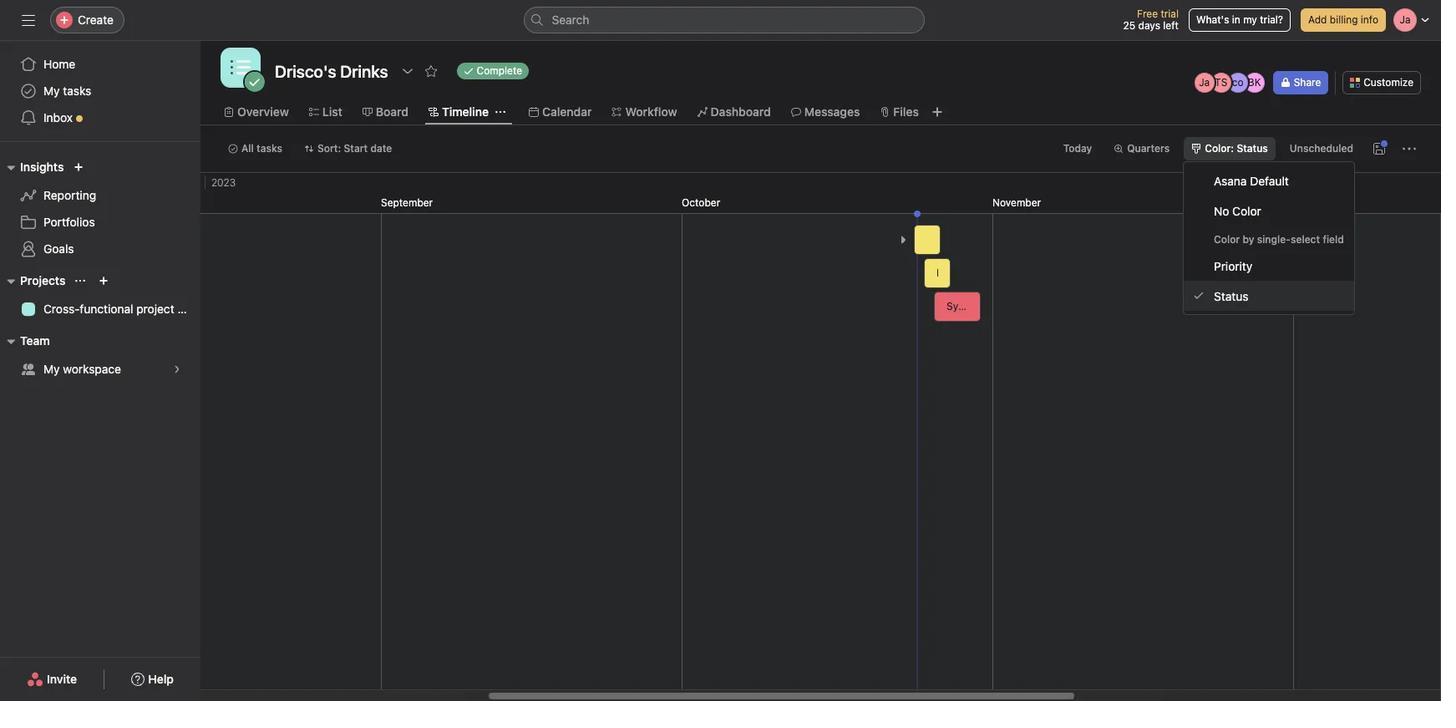 Task type: vqa. For each thing, say whether or not it's contained in the screenshot.
first List icon from the bottom of the page
no



Task type: describe. For each thing, give the bounding box(es) containing it.
25
[[1123, 19, 1136, 32]]

insights element
[[0, 152, 201, 266]]

reporting link
[[10, 182, 191, 209]]

what's
[[1196, 13, 1229, 26]]

portfolios
[[43, 215, 95, 229]]

timeline
[[442, 104, 489, 119]]

workspace
[[63, 362, 121, 376]]

cross-
[[43, 302, 80, 316]]

save options image
[[1373, 142, 1386, 155]]

inbox
[[43, 110, 73, 125]]

team button
[[0, 331, 50, 351]]

goals link
[[10, 236, 191, 262]]

share
[[1294, 76, 1321, 89]]

my tasks link
[[10, 78, 191, 104]]

board link
[[362, 103, 409, 121]]

search
[[552, 13, 589, 27]]

team
[[20, 333, 50, 348]]

overview
[[237, 104, 289, 119]]

ts
[[1215, 76, 1228, 89]]

projects
[[20, 273, 66, 287]]

color:
[[1205, 142, 1234, 155]]

home
[[43, 57, 75, 71]]

messages link
[[791, 103, 860, 121]]

plan
[[178, 302, 200, 316]]

workflow
[[625, 104, 677, 119]]

home link
[[10, 51, 191, 78]]

list
[[322, 104, 342, 119]]

2023
[[211, 176, 236, 189]]

color: status button
[[1184, 137, 1276, 160]]

board
[[376, 104, 409, 119]]

my workspace link
[[10, 356, 191, 383]]

co
[[1232, 76, 1244, 89]]

unscheduled
[[1290, 142, 1354, 155]]

complete button
[[449, 59, 536, 83]]

create button
[[50, 7, 124, 33]]

tasks for my tasks
[[63, 84, 91, 98]]

search list box
[[523, 7, 925, 33]]

bk
[[1248, 76, 1261, 89]]

search button
[[523, 7, 925, 33]]

calendar link
[[529, 103, 592, 121]]

insights button
[[0, 157, 64, 177]]

left
[[1163, 19, 1179, 32]]

info
[[1361, 13, 1379, 26]]

sort:
[[317, 142, 341, 155]]

trial
[[1161, 8, 1179, 20]]

add to starred image
[[424, 64, 437, 78]]

reporting
[[43, 188, 96, 202]]

projects button
[[0, 271, 66, 291]]

asana default link
[[1184, 165, 1354, 196]]

add billing info
[[1308, 13, 1379, 26]]

what's in my trial? button
[[1189, 8, 1291, 32]]

status inside dropdown button
[[1237, 142, 1268, 155]]

date
[[371, 142, 392, 155]]

free
[[1137, 8, 1158, 20]]

default
[[1250, 173, 1289, 188]]

create
[[78, 13, 114, 27]]

billing
[[1330, 13, 1358, 26]]

today button
[[1056, 137, 1100, 160]]

color inside no color link
[[1233, 203, 1262, 218]]

help
[[148, 672, 174, 686]]

start
[[344, 142, 368, 155]]

no
[[1214, 203, 1229, 218]]

free trial 25 days left
[[1123, 8, 1179, 32]]

teams element
[[0, 326, 201, 386]]

unscheduled button
[[1282, 137, 1361, 160]]

invite button
[[16, 664, 88, 694]]

new image
[[74, 162, 84, 172]]

priority link
[[1184, 251, 1354, 281]]



Task type: locate. For each thing, give the bounding box(es) containing it.
in
[[1232, 13, 1241, 26]]

0 vertical spatial my
[[43, 84, 60, 98]]

priority
[[1214, 259, 1253, 273]]

quarters
[[1127, 142, 1170, 155]]

select
[[1291, 233, 1320, 246]]

complete
[[477, 64, 522, 77]]

messages
[[804, 104, 860, 119]]

color
[[1233, 203, 1262, 218], [1214, 233, 1240, 246]]

all
[[241, 142, 254, 155]]

files
[[894, 104, 919, 119]]

color: status
[[1205, 142, 1268, 155]]

1 vertical spatial status
[[1214, 289, 1249, 303]]

my for my workspace
[[43, 362, 60, 376]]

my for my tasks
[[43, 84, 60, 98]]

2023 august
[[70, 176, 236, 209]]

dashboard
[[711, 104, 771, 119]]

my
[[43, 84, 60, 98], [43, 362, 60, 376]]

functional
[[80, 302, 133, 316]]

by
[[1243, 233, 1255, 246]]

tasks right all
[[257, 142, 282, 155]]

1 my from the top
[[43, 84, 60, 98]]

my inside teams 'element'
[[43, 362, 60, 376]]

cross-functional project plan link
[[10, 296, 200, 323]]

cross-functional project plan
[[43, 302, 200, 316]]

no color
[[1214, 203, 1262, 218]]

new project or portfolio image
[[99, 276, 109, 286]]

hide sidebar image
[[22, 13, 35, 27]]

sort: start date button
[[297, 137, 400, 160]]

overview link
[[224, 103, 289, 121]]

projects element
[[0, 266, 201, 326]]

all tasks
[[241, 142, 282, 155]]

september
[[381, 196, 433, 209]]

customize button
[[1343, 71, 1421, 94]]

no color link
[[1184, 196, 1354, 226]]

0 vertical spatial status
[[1237, 142, 1268, 155]]

see details, my workspace image
[[172, 364, 182, 374]]

status link
[[1184, 281, 1354, 311]]

my tasks
[[43, 84, 91, 98]]

october
[[682, 196, 720, 209]]

timeline link
[[429, 103, 489, 121]]

tasks down "home" on the left of page
[[63, 84, 91, 98]]

my
[[1243, 13, 1257, 26]]

dashboard link
[[697, 103, 771, 121]]

0 vertical spatial color
[[1233, 203, 1262, 218]]

None text field
[[271, 56, 392, 86]]

global element
[[0, 41, 201, 141]]

asana default
[[1214, 173, 1289, 188]]

1 horizontal spatial tasks
[[257, 142, 282, 155]]

what's in my trial?
[[1196, 13, 1283, 26]]

tasks inside global element
[[63, 84, 91, 98]]

more actions image
[[1403, 142, 1416, 155]]

show subtasks for task brainstorm california cola flavors image
[[898, 235, 908, 245]]

files link
[[880, 103, 919, 121]]

tasks
[[63, 84, 91, 98], [257, 142, 282, 155]]

list link
[[309, 103, 342, 121]]

project
[[136, 302, 174, 316]]

asana
[[1214, 173, 1247, 188]]

goals
[[43, 241, 74, 256]]

status up the asana default
[[1237, 142, 1268, 155]]

november
[[993, 196, 1041, 209]]

customize
[[1364, 76, 1414, 89]]

2 my from the top
[[43, 362, 60, 376]]

share button
[[1273, 71, 1329, 94]]

single-
[[1257, 233, 1291, 246]]

my inside global element
[[43, 84, 60, 98]]

tasks for all tasks
[[257, 142, 282, 155]]

august
[[70, 196, 103, 209]]

tab actions image
[[495, 107, 505, 117]]

my down 'team' at left top
[[43, 362, 60, 376]]

quarters button
[[1107, 137, 1177, 160]]

show options, current sort, top image
[[76, 276, 86, 286]]

help button
[[121, 664, 185, 694]]

color by single-select field
[[1214, 233, 1344, 246]]

days
[[1139, 19, 1161, 32]]

ja
[[1199, 76, 1210, 89]]

show options image
[[401, 64, 414, 78]]

trial?
[[1260, 13, 1283, 26]]

0 vertical spatial tasks
[[63, 84, 91, 98]]

my up inbox
[[43, 84, 60, 98]]

add billing info button
[[1301, 8, 1386, 32]]

1 vertical spatial color
[[1214, 233, 1240, 246]]

tasks inside 'dropdown button'
[[257, 142, 282, 155]]

1 vertical spatial tasks
[[257, 142, 282, 155]]

color right no
[[1233, 203, 1262, 218]]

add tab image
[[931, 105, 944, 119]]

today
[[1063, 142, 1092, 155]]

portfolios link
[[10, 209, 191, 236]]

calendar
[[542, 104, 592, 119]]

status
[[1237, 142, 1268, 155], [1214, 289, 1249, 303]]

invite
[[47, 672, 77, 686]]

inbox link
[[10, 104, 191, 131]]

sort: start date
[[317, 142, 392, 155]]

0 horizontal spatial tasks
[[63, 84, 91, 98]]

color left by
[[1214, 233, 1240, 246]]

1 vertical spatial my
[[43, 362, 60, 376]]

insights
[[20, 160, 64, 174]]

list image
[[231, 58, 251, 78]]

field
[[1323, 233, 1344, 246]]

workflow link
[[612, 103, 677, 121]]

status down priority
[[1214, 289, 1249, 303]]



